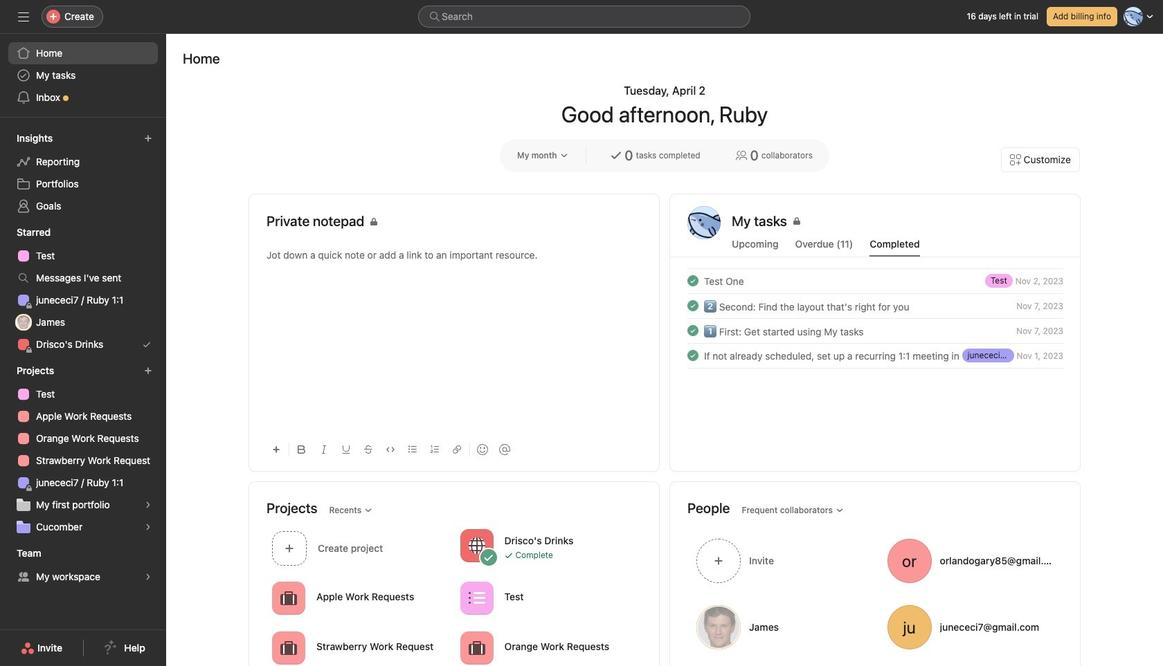 Task type: locate. For each thing, give the bounding box(es) containing it.
0 vertical spatial completed checkbox
[[685, 273, 701, 289]]

1 vertical spatial completed checkbox
[[685, 323, 701, 339]]

briefcase image
[[280, 640, 297, 657], [468, 640, 485, 657]]

Completed checkbox
[[685, 273, 701, 289], [685, 323, 701, 339]]

at mention image
[[499, 444, 510, 456]]

1 horizontal spatial briefcase image
[[468, 640, 485, 657]]

list item
[[671, 269, 1080, 294], [671, 294, 1080, 318], [671, 318, 1080, 343], [671, 343, 1080, 368], [267, 528, 454, 570]]

briefcase image down list icon
[[468, 640, 485, 657]]

hide sidebar image
[[18, 11, 29, 22]]

1 completed checkbox from the top
[[685, 273, 701, 289]]

new insights image
[[144, 134, 152, 143]]

link image
[[453, 446, 461, 454]]

code image
[[386, 446, 395, 454]]

2 briefcase image from the left
[[468, 640, 485, 657]]

see details, my first portfolio image
[[144, 501, 152, 510]]

0 horizontal spatial briefcase image
[[280, 640, 297, 657]]

4 completed image from the top
[[685, 348, 701, 364]]

briefcase image
[[280, 590, 297, 607]]

Completed checkbox
[[685, 298, 701, 314], [685, 348, 701, 364]]

insights element
[[0, 126, 166, 220]]

1 vertical spatial completed checkbox
[[685, 348, 701, 364]]

emoji image
[[477, 444, 488, 456]]

1 completed checkbox from the top
[[685, 298, 701, 314]]

view profile image
[[687, 206, 721, 240]]

list box
[[418, 6, 750, 28]]

bold image
[[298, 446, 306, 454]]

strikethrough image
[[364, 446, 372, 454]]

1 briefcase image from the left
[[280, 640, 297, 657]]

0 vertical spatial completed checkbox
[[685, 298, 701, 314]]

see details, cucomber image
[[144, 523, 152, 532]]

list image
[[468, 590, 485, 607]]

underline image
[[342, 446, 350, 454]]

completed image
[[685, 273, 701, 289], [685, 298, 701, 314], [685, 323, 701, 339], [685, 348, 701, 364]]

3 completed image from the top
[[685, 323, 701, 339]]

toolbar
[[267, 434, 642, 465]]

briefcase image down briefcase icon at the left bottom of page
[[280, 640, 297, 657]]



Task type: vqa. For each thing, say whether or not it's contained in the screenshot.
first Teammate's email text field from the bottom
no



Task type: describe. For each thing, give the bounding box(es) containing it.
new project or portfolio image
[[144, 367, 152, 375]]

see details, my workspace image
[[144, 573, 152, 582]]

teams element
[[0, 541, 166, 591]]

italics image
[[320, 446, 328, 454]]

2 completed checkbox from the top
[[685, 323, 701, 339]]

projects element
[[0, 359, 166, 541]]

1 completed image from the top
[[685, 273, 701, 289]]

insert an object image
[[272, 446, 280, 454]]

globe image
[[468, 538, 485, 554]]

2 completed image from the top
[[685, 298, 701, 314]]

bulleted list image
[[408, 446, 417, 454]]

numbered list image
[[431, 446, 439, 454]]

2 completed checkbox from the top
[[685, 348, 701, 364]]

global element
[[0, 34, 166, 117]]

starred element
[[0, 220, 166, 359]]



